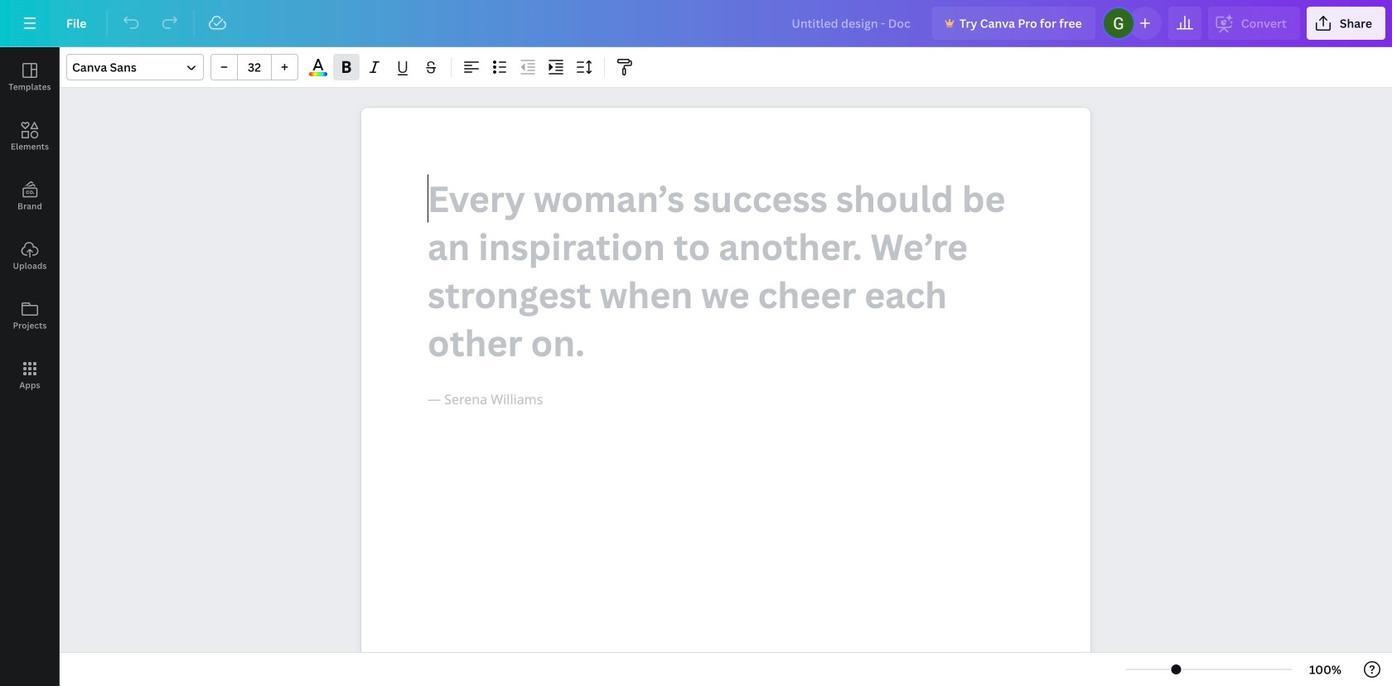 Task type: vqa. For each thing, say whether or not it's contained in the screenshot.
Sony Music IMAGE at the bottom
no



Task type: describe. For each thing, give the bounding box(es) containing it.
Zoom button
[[1299, 656, 1352, 683]]

color range image
[[309, 72, 327, 76]]

main menu bar
[[0, 0, 1392, 47]]

side panel tab list
[[0, 47, 60, 405]]



Task type: locate. For each thing, give the bounding box(es) containing it.
– – number field
[[243, 59, 266, 75]]

Design title text field
[[778, 7, 926, 40]]

None text field
[[361, 108, 1091, 686]]

group
[[210, 54, 298, 80]]



